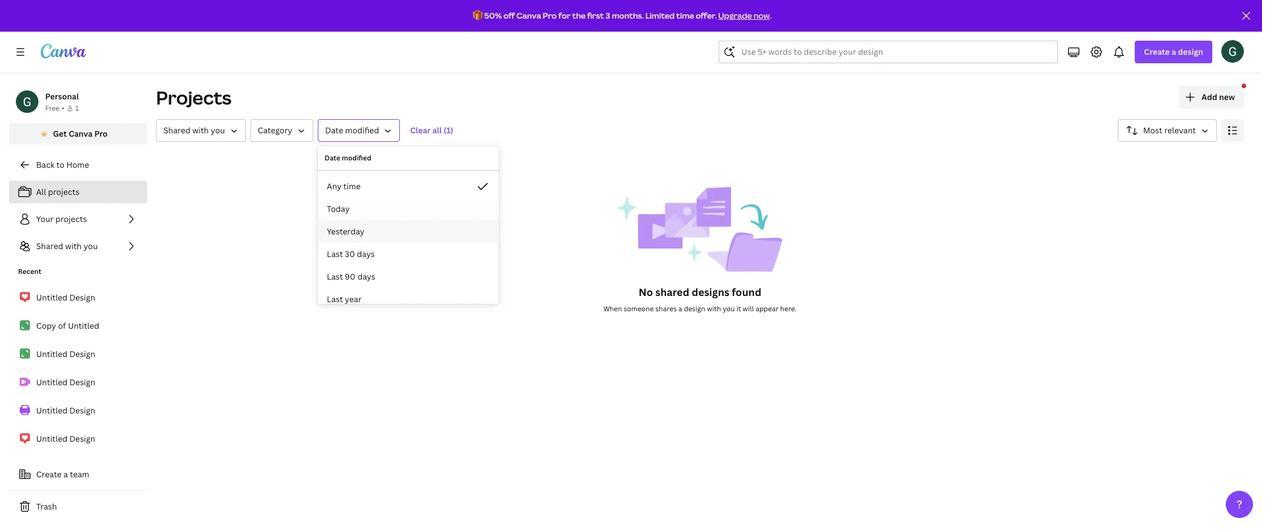Task type: describe. For each thing, give the bounding box(es) containing it.
0 vertical spatial pro
[[543, 10, 557, 21]]

recent
[[18, 267, 41, 276]]

yesterday option
[[318, 221, 499, 243]]

(1)
[[444, 125, 453, 136]]

add new
[[1202, 92, 1235, 102]]

back to home link
[[9, 154, 147, 176]]

when
[[603, 304, 622, 314]]

1 vertical spatial modified
[[342, 153, 371, 163]]

untitled design for 2nd untitled design link from the bottom
[[36, 405, 95, 416]]

untitled for third untitled design link from the bottom
[[36, 377, 67, 388]]

home
[[66, 159, 89, 170]]

trash link
[[9, 496, 147, 518]]

date modified inside date modified button
[[325, 125, 379, 136]]

off
[[503, 10, 515, 21]]

1 vertical spatial with
[[65, 241, 82, 252]]

days for last 30 days
[[357, 249, 375, 260]]

untitled design for fifth untitled design link from the top of the page
[[36, 434, 95, 444]]

upgrade now button
[[718, 10, 770, 21]]

get canva pro
[[53, 128, 108, 139]]

the
[[572, 10, 586, 21]]

today
[[327, 204, 350, 214]]

a for design
[[1172, 46, 1176, 57]]

with inside button
[[192, 125, 209, 136]]

canva inside button
[[69, 128, 93, 139]]

get canva pro button
[[9, 123, 147, 145]]

Category button
[[250, 119, 313, 142]]

clear
[[410, 125, 431, 136]]

design for fifth untitled design link from the top of the page
[[69, 434, 95, 444]]

copy of untitled link
[[9, 314, 147, 338]]

most
[[1143, 125, 1162, 136]]

with inside no shared designs found when someone shares a design with you it will appear here.
[[707, 304, 721, 314]]

50%
[[484, 10, 502, 21]]

Sort by button
[[1118, 119, 1217, 142]]

create for create a team
[[36, 469, 62, 480]]

1 horizontal spatial canva
[[517, 10, 541, 21]]

now
[[754, 10, 770, 21]]

will
[[743, 304, 754, 314]]

🎁
[[472, 10, 483, 21]]

a inside no shared designs found when someone shares a design with you it will appear here.
[[678, 304, 682, 314]]

found
[[732, 286, 761, 299]]

last for last year
[[327, 294, 343, 305]]

date inside button
[[325, 125, 343, 136]]

most relevant
[[1143, 125, 1196, 136]]

trash
[[36, 502, 57, 512]]

create a team
[[36, 469, 89, 480]]

time inside 'any time' button
[[343, 181, 361, 192]]

all
[[36, 187, 46, 197]]

list box containing any time
[[318, 175, 499, 311]]

create a design
[[1144, 46, 1203, 57]]

any
[[327, 181, 341, 192]]

it
[[736, 304, 741, 314]]

last year button
[[318, 288, 499, 311]]

back
[[36, 159, 54, 170]]

last for last 90 days
[[327, 271, 343, 282]]

yesterday
[[327, 226, 364, 237]]

untitled design for second untitled design link from the top
[[36, 349, 95, 360]]

shared with you inside shared with you link
[[36, 241, 98, 252]]

back to home
[[36, 159, 89, 170]]

shared
[[655, 286, 689, 299]]

category
[[258, 125, 292, 136]]

appear
[[756, 304, 779, 314]]

copy
[[36, 321, 56, 331]]

last 90 days button
[[318, 266, 499, 288]]

1
[[75, 103, 79, 113]]

add new button
[[1179, 86, 1244, 109]]

any time option
[[318, 175, 499, 198]]

pro inside button
[[94, 128, 108, 139]]

4 untitled design link from the top
[[9, 399, 147, 423]]

yesterday button
[[318, 221, 499, 243]]

clear all (1)
[[410, 125, 453, 136]]

add
[[1202, 92, 1217, 102]]

shared inside list
[[36, 241, 63, 252]]

any time
[[327, 181, 361, 192]]

90
[[345, 271, 355, 282]]

design inside no shared designs found when someone shares a design with you it will appear here.
[[684, 304, 705, 314]]

shared with you inside shared with you button
[[163, 125, 225, 136]]

5 untitled design link from the top
[[9, 427, 147, 451]]

you inside no shared designs found when someone shares a design with you it will appear here.
[[723, 304, 735, 314]]

Owner button
[[156, 119, 246, 142]]

projects for all projects
[[48, 187, 79, 197]]



Task type: vqa. For each thing, say whether or not it's contained in the screenshot.
'add new'
yes



Task type: locate. For each thing, give the bounding box(es) containing it.
last year option
[[318, 288, 499, 311]]

0 vertical spatial modified
[[345, 125, 379, 136]]

1 horizontal spatial a
[[678, 304, 682, 314]]

2 untitled design from the top
[[36, 349, 95, 360]]

•
[[62, 103, 64, 113]]

days inside "button"
[[357, 249, 375, 260]]

3 untitled design link from the top
[[9, 371, 147, 395]]

all
[[432, 125, 442, 136]]

shared with you down projects
[[163, 125, 225, 136]]

design
[[69, 292, 95, 303], [69, 349, 95, 360], [69, 377, 95, 388], [69, 405, 95, 416], [69, 434, 95, 444]]

last
[[327, 249, 343, 260], [327, 271, 343, 282], [327, 294, 343, 305]]

4 design from the top
[[69, 405, 95, 416]]

untitled design for 1st untitled design link from the top
[[36, 292, 95, 303]]

days for last 90 days
[[357, 271, 375, 282]]

design
[[1178, 46, 1203, 57], [684, 304, 705, 314]]

1 date from the top
[[325, 125, 343, 136]]

a for team
[[63, 469, 68, 480]]

team
[[70, 469, 89, 480]]

get
[[53, 128, 67, 139]]

0 horizontal spatial time
[[343, 181, 361, 192]]

with
[[192, 125, 209, 136], [65, 241, 82, 252], [707, 304, 721, 314]]

year
[[345, 294, 361, 305]]

date right category button
[[325, 125, 343, 136]]

days right 90
[[357, 271, 375, 282]]

5 untitled design from the top
[[36, 434, 95, 444]]

shared inside button
[[163, 125, 190, 136]]

create inside dropdown button
[[1144, 46, 1170, 57]]

days
[[357, 249, 375, 260], [357, 271, 375, 282]]

1 vertical spatial create
[[36, 469, 62, 480]]

months.
[[612, 10, 644, 21]]

2 design from the top
[[69, 349, 95, 360]]

1 horizontal spatial you
[[211, 125, 225, 136]]

untitled design link
[[9, 286, 147, 310], [9, 343, 147, 366], [9, 371, 147, 395], [9, 399, 147, 423], [9, 427, 147, 451]]

3 design from the top
[[69, 377, 95, 388]]

Search search field
[[741, 41, 1035, 63]]

upgrade
[[718, 10, 752, 21]]

None search field
[[719, 41, 1058, 63]]

0 vertical spatial shared with you
[[163, 125, 225, 136]]

0 vertical spatial projects
[[48, 187, 79, 197]]

projects
[[156, 85, 232, 110]]

2 vertical spatial with
[[707, 304, 721, 314]]

0 horizontal spatial shared
[[36, 241, 63, 252]]

time right any
[[343, 181, 361, 192]]

0 horizontal spatial create
[[36, 469, 62, 480]]

design for second untitled design link from the top
[[69, 349, 95, 360]]

a inside dropdown button
[[1172, 46, 1176, 57]]

last left 90
[[327, 271, 343, 282]]

to
[[56, 159, 64, 170]]

for
[[558, 10, 571, 21]]

🎁 50% off canva pro for the first 3 months. limited time offer. upgrade now .
[[472, 10, 771, 21]]

all projects
[[36, 187, 79, 197]]

untitled for second untitled design link from the top
[[36, 349, 67, 360]]

copy of untitled
[[36, 321, 99, 331]]

0 vertical spatial design
[[1178, 46, 1203, 57]]

last 30 days button
[[318, 243, 499, 266]]

1 horizontal spatial shared with you
[[163, 125, 225, 136]]

a inside button
[[63, 469, 68, 480]]

1 untitled design from the top
[[36, 292, 95, 303]]

someone
[[624, 304, 654, 314]]

1 horizontal spatial pro
[[543, 10, 557, 21]]

free •
[[45, 103, 64, 113]]

design for 2nd untitled design link from the bottom
[[69, 405, 95, 416]]

1 vertical spatial canva
[[69, 128, 93, 139]]

0 vertical spatial create
[[1144, 46, 1170, 57]]

0 vertical spatial last
[[327, 249, 343, 260]]

date modified
[[325, 125, 379, 136], [325, 153, 371, 163]]

list box
[[318, 175, 499, 311]]

your
[[36, 214, 54, 224]]

untitled design for third untitled design link from the bottom
[[36, 377, 95, 388]]

modified inside button
[[345, 125, 379, 136]]

new
[[1219, 92, 1235, 102]]

1 date modified from the top
[[325, 125, 379, 136]]

last inside "button"
[[327, 249, 343, 260]]

today option
[[318, 198, 499, 221]]

no
[[639, 286, 653, 299]]

2 vertical spatial you
[[723, 304, 735, 314]]

you left it
[[723, 304, 735, 314]]

shared with you
[[163, 125, 225, 136], [36, 241, 98, 252]]

limited
[[645, 10, 675, 21]]

2 horizontal spatial you
[[723, 304, 735, 314]]

1 design from the top
[[69, 292, 95, 303]]

2 date from the top
[[325, 153, 340, 163]]

last 30 days option
[[318, 243, 499, 266]]

you down projects
[[211, 125, 225, 136]]

you
[[211, 125, 225, 136], [84, 241, 98, 252], [723, 304, 735, 314]]

.
[[770, 10, 771, 21]]

0 horizontal spatial pro
[[94, 128, 108, 139]]

0 vertical spatial date modified
[[325, 125, 379, 136]]

1 list from the top
[[9, 181, 147, 258]]

date
[[325, 125, 343, 136], [325, 153, 340, 163]]

no shared designs found when someone shares a design with you it will appear here.
[[603, 286, 797, 314]]

shared with you link
[[9, 235, 147, 258]]

list containing untitled design
[[9, 286, 147, 451]]

relevant
[[1164, 125, 1196, 136]]

untitled for 1st untitled design link from the top
[[36, 292, 67, 303]]

first
[[587, 10, 604, 21]]

1 vertical spatial a
[[678, 304, 682, 314]]

0 vertical spatial shared
[[163, 125, 190, 136]]

with down projects
[[192, 125, 209, 136]]

canva right off
[[517, 10, 541, 21]]

last 30 days
[[327, 249, 375, 260]]

0 vertical spatial days
[[357, 249, 375, 260]]

1 vertical spatial list
[[9, 286, 147, 451]]

2 untitled design link from the top
[[9, 343, 147, 366]]

4 untitled design from the top
[[36, 405, 95, 416]]

shared down the your
[[36, 241, 63, 252]]

of
[[58, 321, 66, 331]]

create a design button
[[1135, 41, 1212, 63]]

untitled
[[36, 292, 67, 303], [68, 321, 99, 331], [36, 349, 67, 360], [36, 377, 67, 388], [36, 405, 67, 416], [36, 434, 67, 444]]

2 vertical spatial a
[[63, 469, 68, 480]]

30
[[345, 249, 355, 260]]

0 vertical spatial date
[[325, 125, 343, 136]]

1 vertical spatial date modified
[[325, 153, 371, 163]]

0 vertical spatial you
[[211, 125, 225, 136]]

1 vertical spatial days
[[357, 271, 375, 282]]

last left 30
[[327, 249, 343, 260]]

1 horizontal spatial create
[[1144, 46, 1170, 57]]

last 90 days option
[[318, 266, 499, 288]]

with down designs at bottom
[[707, 304, 721, 314]]

clear all (1) link
[[405, 119, 459, 142]]

modified
[[345, 125, 379, 136], [342, 153, 371, 163]]

design for 1st untitled design link from the top
[[69, 292, 95, 303]]

any time button
[[318, 175, 499, 198]]

untitled design
[[36, 292, 95, 303], [36, 349, 95, 360], [36, 377, 95, 388], [36, 405, 95, 416], [36, 434, 95, 444]]

1 vertical spatial shared
[[36, 241, 63, 252]]

0 vertical spatial a
[[1172, 46, 1176, 57]]

1 vertical spatial pro
[[94, 128, 108, 139]]

0 vertical spatial canva
[[517, 10, 541, 21]]

2 last from the top
[[327, 271, 343, 282]]

last 90 days
[[327, 271, 375, 282]]

2 horizontal spatial with
[[707, 304, 721, 314]]

0 horizontal spatial shared with you
[[36, 241, 98, 252]]

create
[[1144, 46, 1170, 57], [36, 469, 62, 480]]

offer.
[[696, 10, 717, 21]]

0 horizontal spatial with
[[65, 241, 82, 252]]

2 horizontal spatial a
[[1172, 46, 1176, 57]]

0 vertical spatial list
[[9, 181, 147, 258]]

1 horizontal spatial with
[[192, 125, 209, 136]]

days right 30
[[357, 249, 375, 260]]

5 design from the top
[[69, 434, 95, 444]]

all projects link
[[9, 181, 147, 204]]

1 vertical spatial date
[[325, 153, 340, 163]]

a
[[1172, 46, 1176, 57], [678, 304, 682, 314], [63, 469, 68, 480]]

1 vertical spatial time
[[343, 181, 361, 192]]

greg robinson image
[[1221, 40, 1244, 63]]

untitled for 2nd untitled design link from the bottom
[[36, 405, 67, 416]]

2 vertical spatial last
[[327, 294, 343, 305]]

design left 'greg robinson' image
[[1178, 46, 1203, 57]]

0 vertical spatial time
[[676, 10, 694, 21]]

1 vertical spatial design
[[684, 304, 705, 314]]

pro
[[543, 10, 557, 21], [94, 128, 108, 139]]

you down your projects link
[[84, 241, 98, 252]]

date up any
[[325, 153, 340, 163]]

2 list from the top
[[9, 286, 147, 451]]

shares
[[655, 304, 677, 314]]

untitled for fifth untitled design link from the top of the page
[[36, 434, 67, 444]]

0 vertical spatial with
[[192, 125, 209, 136]]

last year
[[327, 294, 361, 305]]

today button
[[318, 198, 499, 221]]

0 horizontal spatial a
[[63, 469, 68, 480]]

0 horizontal spatial you
[[84, 241, 98, 252]]

1 untitled design link from the top
[[9, 286, 147, 310]]

your projects link
[[9, 208, 147, 231]]

0 horizontal spatial canva
[[69, 128, 93, 139]]

design down designs at bottom
[[684, 304, 705, 314]]

last left year
[[327, 294, 343, 305]]

time left offer.
[[676, 10, 694, 21]]

projects
[[48, 187, 79, 197], [55, 214, 87, 224]]

shared down projects
[[163, 125, 190, 136]]

projects right all
[[48, 187, 79, 197]]

here.
[[780, 304, 797, 314]]

design inside dropdown button
[[1178, 46, 1203, 57]]

projects for your projects
[[55, 214, 87, 224]]

canva right 'get'
[[69, 128, 93, 139]]

shared
[[163, 125, 190, 136], [36, 241, 63, 252]]

3 last from the top
[[327, 294, 343, 305]]

1 last from the top
[[327, 249, 343, 260]]

1 vertical spatial you
[[84, 241, 98, 252]]

time
[[676, 10, 694, 21], [343, 181, 361, 192]]

you inside button
[[211, 125, 225, 136]]

personal
[[45, 91, 79, 102]]

2 date modified from the top
[[325, 153, 371, 163]]

projects right the your
[[55, 214, 87, 224]]

free
[[45, 103, 60, 113]]

shared with you down your projects
[[36, 241, 98, 252]]

1 horizontal spatial design
[[1178, 46, 1203, 57]]

3 untitled design from the top
[[36, 377, 95, 388]]

1 horizontal spatial time
[[676, 10, 694, 21]]

your projects
[[36, 214, 87, 224]]

design for third untitled design link from the bottom
[[69, 377, 95, 388]]

1 vertical spatial last
[[327, 271, 343, 282]]

with down your projects link
[[65, 241, 82, 252]]

1 vertical spatial shared with you
[[36, 241, 98, 252]]

create inside button
[[36, 469, 62, 480]]

pro up back to home link on the top left of the page
[[94, 128, 108, 139]]

create for create a design
[[1144, 46, 1170, 57]]

list containing all projects
[[9, 181, 147, 258]]

1 vertical spatial projects
[[55, 214, 87, 224]]

last for last 30 days
[[327, 249, 343, 260]]

Date modified button
[[318, 119, 400, 142]]

3
[[605, 10, 610, 21]]

pro left for
[[543, 10, 557, 21]]

create a team button
[[9, 464, 147, 486]]

designs
[[692, 286, 729, 299]]

days inside button
[[357, 271, 375, 282]]

list
[[9, 181, 147, 258], [9, 286, 147, 451]]

1 horizontal spatial shared
[[163, 125, 190, 136]]

0 horizontal spatial design
[[684, 304, 705, 314]]



